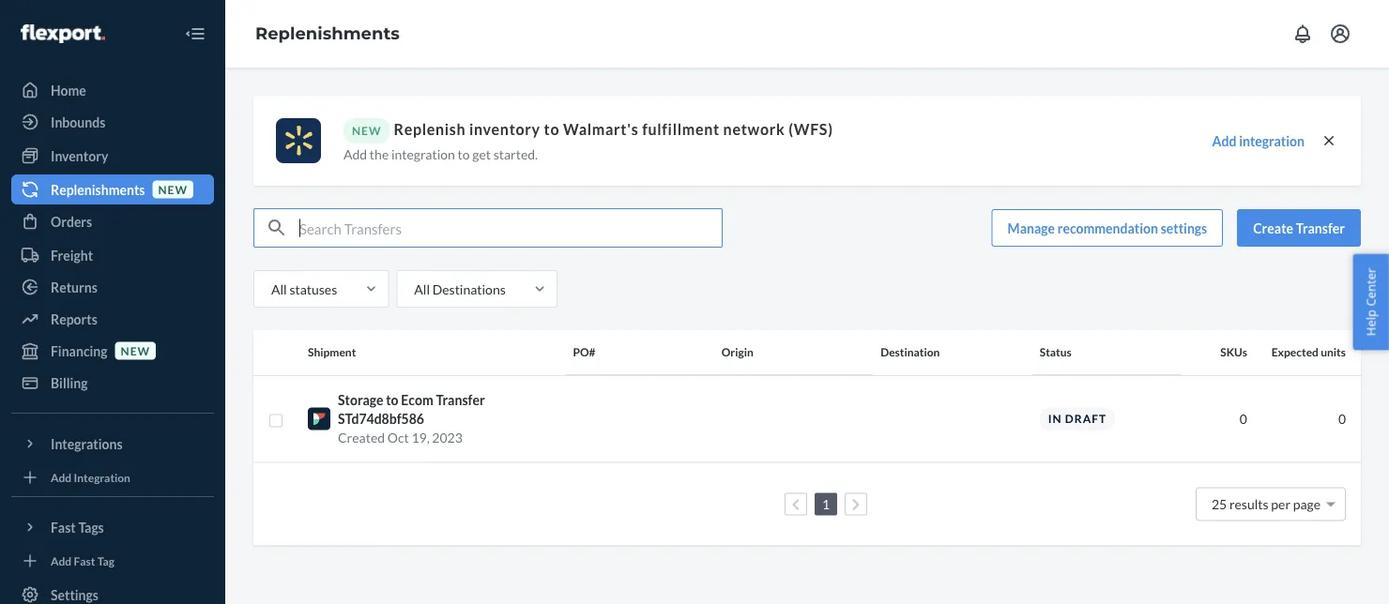 Task type: vqa. For each thing, say whether or not it's contained in the screenshot.
Add Fast Tag link
yes



Task type: describe. For each thing, give the bounding box(es) containing it.
storage to ecom transfer std74d8bf586 created oct 19, 2023
[[338, 393, 485, 446]]

settings
[[51, 587, 99, 603]]

0 vertical spatial replenishments
[[255, 23, 400, 44]]

reports link
[[11, 304, 214, 334]]

create
[[1254, 220, 1294, 236]]

get
[[473, 146, 491, 162]]

fast tags button
[[11, 513, 214, 543]]

help center
[[1363, 268, 1380, 336]]

created
[[338, 430, 385, 446]]

shipment
[[308, 346, 356, 359]]

integration inside the add integration button
[[1240, 133, 1305, 149]]

add the integration to get started.
[[344, 146, 538, 162]]

1 horizontal spatial to
[[458, 146, 470, 162]]

integrations button
[[11, 429, 214, 459]]

all statuses
[[271, 281, 337, 297]]

std74d8bf586
[[338, 411, 424, 427]]

destination
[[881, 346, 940, 359]]

new for replenishments
[[158, 183, 188, 196]]

create transfer link
[[1238, 209, 1362, 247]]

home
[[51, 82, 86, 98]]

returns
[[51, 279, 97, 295]]

1 vertical spatial replenishments
[[51, 182, 145, 198]]

0 horizontal spatial integration
[[391, 146, 455, 162]]

inventory
[[51, 148, 108, 164]]

status
[[1040, 346, 1072, 359]]

network
[[724, 120, 785, 139]]

add for add fast tag
[[51, 554, 72, 568]]

inventory
[[470, 120, 541, 139]]

fast inside dropdown button
[[51, 520, 76, 536]]

the
[[370, 146, 389, 162]]

settings
[[1161, 220, 1208, 236]]

orders
[[51, 214, 92, 230]]

manage recommendation settings
[[1008, 220, 1208, 236]]

add integration
[[1213, 133, 1305, 149]]

close image
[[1320, 131, 1339, 150]]

recommendation
[[1058, 220, 1159, 236]]

25 results per page
[[1212, 497, 1321, 513]]

billing
[[51, 375, 88, 391]]

page
[[1294, 497, 1321, 513]]

statuses
[[290, 281, 337, 297]]

new
[[352, 124, 382, 138]]

oct
[[388, 430, 409, 446]]

1
[[823, 497, 830, 513]]

started.
[[494, 146, 538, 162]]

results
[[1230, 497, 1269, 513]]

1 vertical spatial fast
[[74, 554, 95, 568]]

2023
[[432, 430, 463, 446]]

transfer inside storage to ecom transfer std74d8bf586 created oct 19, 2023
[[436, 393, 485, 408]]

open notifications image
[[1292, 23, 1315, 45]]

1 0 from the left
[[1240, 411, 1248, 427]]

create transfer button
[[1238, 209, 1362, 247]]

origin
[[722, 346, 754, 359]]

billing link
[[11, 368, 214, 398]]

center
[[1363, 268, 1380, 307]]

draft
[[1066, 412, 1107, 426]]

freight link
[[11, 240, 214, 270]]

expected
[[1272, 346, 1319, 359]]

add for add integration
[[1213, 133, 1237, 149]]

replenish inventory to walmart's fulfillment network (wfs)
[[394, 120, 834, 139]]

help center button
[[1354, 254, 1390, 351]]

add integration
[[51, 471, 130, 484]]

19,
[[412, 430, 430, 446]]

replenish
[[394, 120, 466, 139]]

Search Transfers text field
[[300, 209, 722, 247]]

add integration link
[[11, 467, 214, 489]]

fast tags
[[51, 520, 104, 536]]

tags
[[78, 520, 104, 536]]

integration
[[74, 471, 130, 484]]



Task type: locate. For each thing, give the bounding box(es) containing it.
fulfillment
[[642, 120, 720, 139]]

fast left tags
[[51, 520, 76, 536]]

integration
[[1240, 133, 1305, 149], [391, 146, 455, 162]]

tag
[[97, 554, 114, 568]]

to inside storage to ecom transfer std74d8bf586 created oct 19, 2023
[[386, 393, 399, 408]]

0
[[1240, 411, 1248, 427], [1339, 411, 1347, 427]]

add fast tag
[[51, 554, 114, 568]]

1 horizontal spatial transfer
[[1297, 220, 1346, 236]]

transfer
[[1297, 220, 1346, 236], [436, 393, 485, 408]]

new up orders link
[[158, 183, 188, 196]]

0 horizontal spatial all
[[271, 281, 287, 297]]

manage
[[1008, 220, 1055, 236]]

add
[[1213, 133, 1237, 149], [344, 146, 367, 162], [51, 471, 72, 484], [51, 554, 72, 568]]

integrations
[[51, 436, 123, 452]]

financing
[[51, 343, 108, 359]]

0 vertical spatial new
[[158, 183, 188, 196]]

all
[[271, 281, 287, 297], [414, 281, 430, 297]]

2 0 from the left
[[1339, 411, 1347, 427]]

1 vertical spatial new
[[121, 344, 150, 358]]

0 horizontal spatial 0
[[1240, 411, 1248, 427]]

new for financing
[[121, 344, 150, 358]]

0 vertical spatial fast
[[51, 520, 76, 536]]

new down reports link
[[121, 344, 150, 358]]

transfer inside button
[[1297, 220, 1346, 236]]

0 vertical spatial to
[[544, 120, 560, 139]]

reports
[[51, 311, 97, 327]]

to
[[544, 120, 560, 139], [458, 146, 470, 162], [386, 393, 399, 408]]

po#
[[573, 346, 596, 359]]

settings link
[[11, 580, 214, 605]]

per
[[1272, 497, 1291, 513]]

0 horizontal spatial new
[[121, 344, 150, 358]]

manage recommendation settings button
[[992, 209, 1224, 247]]

2 horizontal spatial to
[[544, 120, 560, 139]]

chevron left image
[[792, 498, 800, 512]]

replenishments link
[[255, 23, 400, 44]]

integration left close image
[[1240, 133, 1305, 149]]

inbounds
[[51, 114, 105, 130]]

0 horizontal spatial replenishments
[[51, 182, 145, 198]]

fast
[[51, 520, 76, 536], [74, 554, 95, 568]]

1 all from the left
[[271, 281, 287, 297]]

0 down units
[[1339, 411, 1347, 427]]

1 horizontal spatial integration
[[1240, 133, 1305, 149]]

create transfer
[[1254, 220, 1346, 236]]

1 horizontal spatial 0
[[1339, 411, 1347, 427]]

expected units
[[1272, 346, 1347, 359]]

0 horizontal spatial to
[[386, 393, 399, 408]]

all left destinations on the left top
[[414, 281, 430, 297]]

freight
[[51, 247, 93, 263]]

square image
[[269, 414, 284, 429]]

fast left tag
[[74, 554, 95, 568]]

transfer up 2023
[[436, 393, 485, 408]]

25
[[1212, 497, 1227, 513]]

home link
[[11, 75, 214, 105]]

(wfs)
[[789, 120, 834, 139]]

all for all statuses
[[271, 281, 287, 297]]

flexport logo image
[[21, 24, 105, 43]]

2 vertical spatial to
[[386, 393, 399, 408]]

add inside button
[[1213, 133, 1237, 149]]

orders link
[[11, 207, 214, 237]]

add fast tag link
[[11, 550, 214, 573]]

returns link
[[11, 272, 214, 302]]

1 horizontal spatial replenishments
[[255, 23, 400, 44]]

all destinations
[[414, 281, 506, 297]]

in
[[1049, 412, 1063, 426]]

to right inventory on the left of the page
[[544, 120, 560, 139]]

0 horizontal spatial transfer
[[436, 393, 485, 408]]

units
[[1321, 346, 1347, 359]]

1 vertical spatial to
[[458, 146, 470, 162]]

all for all destinations
[[414, 281, 430, 297]]

add for add the integration to get started.
[[344, 146, 367, 162]]

2 all from the left
[[414, 281, 430, 297]]

1 horizontal spatial all
[[414, 281, 430, 297]]

to left get
[[458, 146, 470, 162]]

open account menu image
[[1330, 23, 1352, 45]]

walmart's
[[563, 120, 639, 139]]

manage recommendation settings link
[[992, 209, 1224, 247]]

in draft
[[1049, 412, 1107, 426]]

ecom
[[401, 393, 434, 408]]

inventory link
[[11, 141, 214, 171]]

chevron right image
[[852, 498, 861, 512]]

0 vertical spatial transfer
[[1297, 220, 1346, 236]]

add integration button
[[1213, 132, 1305, 150]]

help
[[1363, 310, 1380, 336]]

1 vertical spatial transfer
[[436, 393, 485, 408]]

25 results per page option
[[1212, 497, 1321, 513]]

skus
[[1221, 346, 1248, 359]]

integration down replenish
[[391, 146, 455, 162]]

replenishments
[[255, 23, 400, 44], [51, 182, 145, 198]]

all left statuses
[[271, 281, 287, 297]]

storage
[[338, 393, 384, 408]]

inbounds link
[[11, 107, 214, 137]]

to up std74d8bf586 at the bottom of page
[[386, 393, 399, 408]]

destinations
[[433, 281, 506, 297]]

add for add integration
[[51, 471, 72, 484]]

1 link
[[819, 497, 834, 513]]

1 horizontal spatial new
[[158, 183, 188, 196]]

close navigation image
[[184, 23, 207, 45]]

new
[[158, 183, 188, 196], [121, 344, 150, 358]]

0 down skus
[[1240, 411, 1248, 427]]

transfer right create
[[1297, 220, 1346, 236]]



